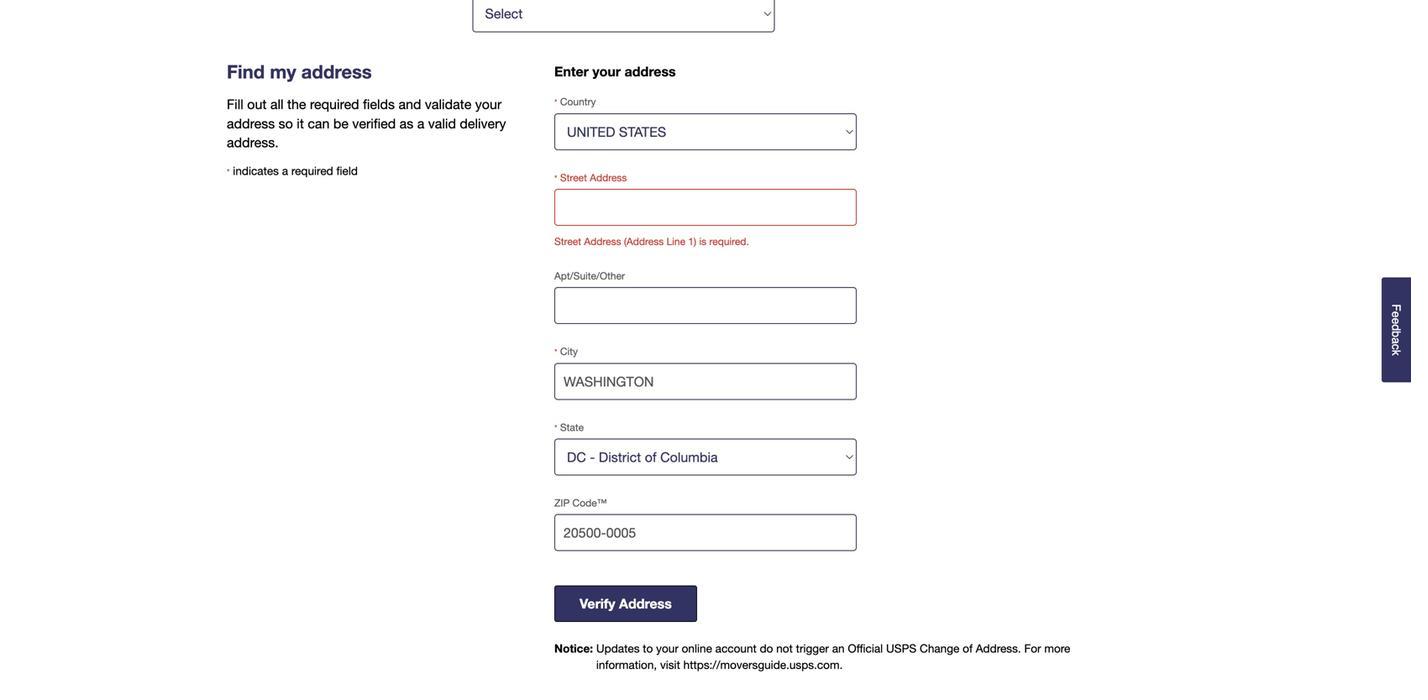 Task type: locate. For each thing, give the bounding box(es) containing it.
fill out all the required fields and validate your address so it can be verified as a valid delivery address.
[[227, 96, 506, 151]]

* city
[[555, 346, 578, 358]]

https://moversguide.usps.com.
[[684, 659, 843, 672]]

address for enter your address
[[625, 63, 676, 79]]

address inside fill out all the required fields and validate your address so it can be verified as a valid delivery address.
[[227, 115, 275, 131]]

address up the
[[301, 60, 372, 83]]

required left field
[[291, 164, 333, 178]]

apt/suite/other
[[555, 270, 625, 282]]

* down * country on the left
[[555, 173, 557, 183]]

* left city
[[555, 348, 557, 357]]

as
[[400, 115, 414, 131]]

of
[[963, 642, 973, 656]]

ZIP Code™ text field
[[555, 515, 857, 552]]

your up delivery
[[475, 96, 502, 112]]

* inside * street address
[[555, 173, 557, 183]]

* left country
[[555, 98, 557, 107]]

e up d
[[1390, 311, 1403, 318]]

trigger
[[796, 642, 829, 656]]

e up b
[[1390, 318, 1403, 324]]

is
[[699, 236, 707, 247]]

0 horizontal spatial address
[[227, 115, 275, 131]]

* inside '* indicates a required field'
[[227, 167, 230, 177]]

a right as
[[417, 115, 425, 131]]

address
[[301, 60, 372, 83], [625, 63, 676, 79], [227, 115, 275, 131]]

online
[[682, 642, 712, 656]]

address for find my address
[[301, 60, 372, 83]]

your
[[593, 63, 621, 79], [475, 96, 502, 112], [656, 642, 679, 656]]

0 horizontal spatial your
[[475, 96, 502, 112]]

indicates
[[233, 164, 279, 178]]

street
[[560, 172, 587, 183], [555, 236, 581, 247]]

e
[[1390, 311, 1403, 318], [1390, 318, 1403, 324]]

* indicates a required field
[[227, 164, 358, 178]]

information,
[[596, 659, 657, 672]]

code™
[[573, 497, 607, 509]]

can
[[308, 115, 330, 131]]

street up apt/suite/other
[[555, 236, 581, 247]]

so
[[279, 115, 293, 131]]

1)
[[688, 236, 697, 247]]

address up (address
[[590, 172, 627, 183]]

a
[[417, 115, 425, 131], [282, 164, 288, 178], [1390, 338, 1403, 344]]

2 horizontal spatial a
[[1390, 338, 1403, 344]]

address
[[590, 172, 627, 183], [584, 236, 621, 247], [619, 596, 672, 612]]

1 horizontal spatial address
[[301, 60, 372, 83]]

*
[[555, 98, 557, 107], [227, 167, 230, 177], [555, 173, 557, 183], [555, 348, 557, 357], [555, 423, 557, 433]]

zip
[[555, 497, 570, 509]]

2 vertical spatial your
[[656, 642, 679, 656]]

enter your address
[[555, 63, 676, 79]]

f e e d b a c k button
[[1382, 278, 1411, 383]]

* for state
[[555, 423, 557, 433]]

street down * country on the left
[[560, 172, 587, 183]]

* inside * country
[[555, 98, 557, 107]]

my
[[270, 60, 296, 83]]

verify
[[580, 596, 615, 612]]

0 vertical spatial required
[[310, 96, 359, 112]]

for
[[1025, 642, 1041, 656]]

* inside * state
[[555, 423, 557, 433]]

* left indicates
[[227, 167, 230, 177]]

your up visit
[[656, 642, 679, 656]]

1 vertical spatial street
[[555, 236, 581, 247]]

required up be
[[310, 96, 359, 112]]

2 vertical spatial address
[[619, 596, 672, 612]]

and
[[399, 96, 421, 112]]

address inside 'link'
[[619, 596, 672, 612]]

1 vertical spatial a
[[282, 164, 288, 178]]

your right enter
[[593, 63, 621, 79]]

required.
[[710, 236, 749, 247]]

0 vertical spatial a
[[417, 115, 425, 131]]

Apt/Suite/Other text field
[[555, 288, 857, 324]]

2 horizontal spatial your
[[656, 642, 679, 656]]

change
[[920, 642, 960, 656]]

* inside * city
[[555, 348, 557, 357]]

d
[[1390, 324, 1403, 331]]

2 vertical spatial a
[[1390, 338, 1403, 344]]

visit
[[660, 659, 680, 672]]

2 horizontal spatial address
[[625, 63, 676, 79]]

c
[[1390, 344, 1403, 350]]

None text field
[[555, 189, 857, 226], [555, 363, 857, 400], [555, 189, 857, 226], [555, 363, 857, 400]]

b
[[1390, 331, 1403, 338]]

verified
[[352, 115, 396, 131]]

1 vertical spatial your
[[475, 96, 502, 112]]

* for country
[[555, 98, 557, 107]]

address right enter
[[625, 63, 676, 79]]

1 horizontal spatial a
[[417, 115, 425, 131]]

address up to
[[619, 596, 672, 612]]

1 vertical spatial required
[[291, 164, 333, 178]]

a up k
[[1390, 338, 1403, 344]]

required
[[310, 96, 359, 112], [291, 164, 333, 178]]

valid
[[428, 115, 456, 131]]

line
[[667, 236, 686, 247]]

1 vertical spatial address
[[584, 236, 621, 247]]

updates
[[596, 642, 640, 656]]

address for street
[[584, 236, 621, 247]]

an
[[832, 642, 845, 656]]

address.
[[227, 135, 279, 151]]

find
[[227, 60, 265, 83]]

a right indicates
[[282, 164, 288, 178]]

it
[[297, 115, 304, 131]]

1 horizontal spatial your
[[593, 63, 621, 79]]

address up address.
[[227, 115, 275, 131]]

city
[[560, 346, 578, 358]]

address up apt/suite/other
[[584, 236, 621, 247]]

* left state
[[555, 423, 557, 433]]

not
[[777, 642, 793, 656]]

official
[[848, 642, 883, 656]]

(address
[[624, 236, 664, 247]]

to
[[643, 642, 653, 656]]

k
[[1390, 350, 1403, 356]]

0 vertical spatial street
[[560, 172, 587, 183]]



Task type: vqa. For each thing, say whether or not it's contained in the screenshot.
*
yes



Task type: describe. For each thing, give the bounding box(es) containing it.
usps
[[886, 642, 917, 656]]

* for indicates a required field
[[227, 167, 230, 177]]

state
[[560, 422, 584, 433]]

2 e from the top
[[1390, 318, 1403, 324]]

0 vertical spatial your
[[593, 63, 621, 79]]

more
[[1045, 642, 1071, 656]]

enter
[[555, 63, 589, 79]]

f e e d b a c k
[[1390, 304, 1403, 356]]

verify address
[[580, 596, 672, 612]]

address.
[[976, 642, 1021, 656]]

delivery
[[460, 115, 506, 131]]

fields
[[363, 96, 395, 112]]

the
[[287, 96, 306, 112]]

* country
[[555, 96, 596, 108]]

be
[[333, 115, 349, 131]]

your inside notice: updates to your online account do not trigger an official usps change of address.  for more information, visit https://moversguide.usps.com.
[[656, 642, 679, 656]]

* for city
[[555, 348, 557, 357]]

out
[[247, 96, 267, 112]]

fill
[[227, 96, 244, 112]]

do
[[760, 642, 773, 656]]

all
[[270, 96, 284, 112]]

account
[[716, 642, 757, 656]]

street address (address line 1) is required.
[[555, 236, 749, 247]]

find my address
[[227, 60, 372, 83]]

your inside fill out all the required fields and validate your address so it can be verified as a valid delivery address.
[[475, 96, 502, 112]]

0 horizontal spatial a
[[282, 164, 288, 178]]

zip code™
[[555, 497, 607, 509]]

required inside fill out all the required fields and validate your address so it can be verified as a valid delivery address.
[[310, 96, 359, 112]]

verify address link
[[555, 586, 697, 623]]

country
[[560, 96, 596, 108]]

notice: updates to your online account do not trigger an official usps change of address.  for more information, visit https://moversguide.usps.com.
[[555, 642, 1071, 672]]

address for verify
[[619, 596, 672, 612]]

validate
[[425, 96, 472, 112]]

0 vertical spatial address
[[590, 172, 627, 183]]

f
[[1390, 304, 1403, 311]]

1 e from the top
[[1390, 311, 1403, 318]]

* state
[[555, 422, 584, 433]]

field
[[336, 164, 358, 178]]

* street address
[[555, 172, 627, 183]]

a inside button
[[1390, 338, 1403, 344]]

a inside fill out all the required fields and validate your address so it can be verified as a valid delivery address.
[[417, 115, 425, 131]]

notice:
[[555, 642, 593, 656]]

* for street address
[[555, 173, 557, 183]]



